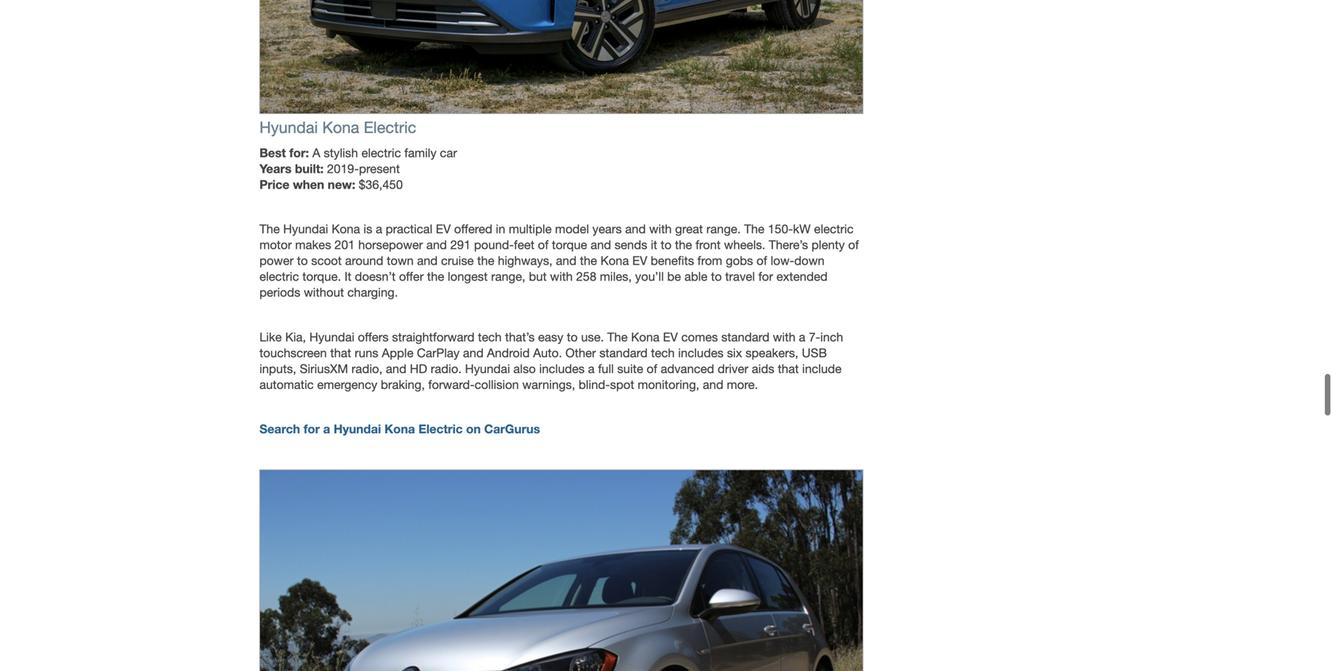 Task type: vqa. For each thing, say whether or not it's contained in the screenshot.
directions
no



Task type: describe. For each thing, give the bounding box(es) containing it.
full
[[598, 360, 614, 374]]

gobs
[[726, 251, 753, 266]]

feet
[[514, 236, 535, 250]]

aids
[[752, 360, 775, 374]]

pound-
[[474, 236, 514, 250]]

150-
[[768, 220, 793, 234]]

inputs,
[[260, 360, 296, 374]]

doesn't
[[355, 267, 396, 282]]

cruise
[[441, 251, 474, 266]]

1 horizontal spatial tech
[[651, 344, 675, 358]]

with inside like kia, hyundai offers straightforward tech that's easy to use. the kona ev comes standard with a 7-inch touchscreen that runs apple carplay and android auto. other standard tech includes six speakers, usb inputs, siriusxm radio, and hd radio. hyundai also includes a full suite of advanced driver aids that include automatic emergency braking, forward-collision warnings, blind-spot monitoring, and more.
[[773, 328, 796, 342]]

front
[[696, 236, 721, 250]]

inch
[[821, 328, 843, 342]]

7-
[[809, 328, 821, 342]]

to right it
[[661, 236, 672, 250]]

1 horizontal spatial includes
[[678, 344, 724, 358]]

cargurus
[[484, 420, 540, 434]]

0 horizontal spatial for
[[304, 420, 320, 434]]

power
[[260, 251, 294, 266]]

six
[[727, 344, 742, 358]]

it
[[345, 267, 352, 282]]

collision
[[475, 375, 519, 390]]

in
[[496, 220, 505, 234]]

$36,450
[[359, 175, 403, 189]]

for inside the hyundai kona is a practical ev offered in multiple model years and with great range. the 150-kw electric motor makes 201 horsepower and 291 pound-feet of torque and sends it to the front wheels. there's plenty of power to scoot around town and cruise the highways, and the kona ev benefits from gobs of low-down electric torque. it doesn't offer the longest range, but with 258 miles, you'll be able to travel for extended periods without charging.
[[759, 267, 773, 282]]

include
[[802, 360, 842, 374]]

hyundai kona electric
[[260, 116, 416, 134]]

best
[[260, 143, 286, 158]]

2016 volkswagen e-golf preview summaryimage image
[[260, 468, 864, 672]]

plenty
[[812, 236, 845, 250]]

best for: a stylish electric family car years built: 2019-present price when new: $36,450
[[260, 143, 457, 189]]

kw
[[793, 220, 811, 234]]

the hyundai kona is a practical ev offered in multiple model years and with great range. the 150-kw electric motor makes 201 horsepower and 291 pound-feet of torque and sends it to the front wheels. there's plenty of power to scoot around town and cruise the highways, and the kona ev benefits from gobs of low-down electric torque. it doesn't offer the longest range, but with 258 miles, you'll be able to travel for extended periods without charging.
[[260, 220, 859, 297]]

other
[[566, 344, 596, 358]]

travel
[[725, 267, 755, 282]]

2 horizontal spatial electric
[[814, 220, 854, 234]]

hyundai down emergency
[[334, 420, 381, 434]]

sends
[[615, 236, 648, 250]]

kona up stylish
[[322, 116, 359, 134]]

wheels.
[[724, 236, 766, 250]]

0 horizontal spatial electric
[[260, 267, 299, 282]]

to inside like kia, hyundai offers straightforward tech that's easy to use. the kona ev comes standard with a 7-inch touchscreen that runs apple carplay and android auto. other standard tech includes six speakers, usb inputs, siriusxm radio, and hd radio. hyundai also includes a full suite of advanced driver aids that include automatic emergency braking, forward-collision warnings, blind-spot monitoring, and more.
[[567, 328, 578, 342]]

kona inside like kia, hyundai offers straightforward tech that's easy to use. the kona ev comes standard with a 7-inch touchscreen that runs apple carplay and android auto. other standard tech includes six speakers, usb inputs, siriusxm radio, and hd radio. hyundai also includes a full suite of advanced driver aids that include automatic emergency braking, forward-collision warnings, blind-spot monitoring, and more.
[[631, 328, 660, 342]]

torque
[[552, 236, 587, 250]]

and down driver
[[703, 375, 724, 390]]

hyundai up the siriusxm
[[310, 328, 355, 342]]

monitoring,
[[638, 375, 700, 390]]

years
[[593, 220, 622, 234]]

price
[[260, 175, 290, 189]]

to down makes
[[297, 251, 308, 266]]

1 vertical spatial electric
[[419, 420, 463, 434]]

hyundai up the "for:"
[[260, 116, 318, 134]]

multiple
[[509, 220, 552, 234]]

driver
[[718, 360, 749, 374]]

0 horizontal spatial the
[[260, 220, 280, 234]]

great
[[675, 220, 703, 234]]

that's
[[505, 328, 535, 342]]

and down apple
[[386, 360, 407, 374]]

electric inside best for: a stylish electric family car years built: 2019-present price when new: $36,450
[[362, 143, 401, 158]]

longest
[[448, 267, 488, 282]]

auto.
[[533, 344, 562, 358]]

family
[[405, 143, 437, 158]]

you'll
[[635, 267, 664, 282]]

search
[[260, 420, 300, 434]]

makes
[[295, 236, 331, 250]]

apple
[[382, 344, 414, 358]]

2 horizontal spatial the
[[744, 220, 765, 234]]

there's
[[769, 236, 808, 250]]

the right offer
[[427, 267, 444, 282]]

0 vertical spatial that
[[330, 344, 351, 358]]

runs
[[355, 344, 379, 358]]

low-
[[771, 251, 795, 266]]

kona down braking,
[[385, 420, 415, 434]]

touchscreen
[[260, 344, 327, 358]]

0 horizontal spatial electric
[[364, 116, 416, 134]]

spot
[[610, 375, 634, 390]]

offered
[[454, 220, 493, 234]]

the down pound- at left
[[477, 251, 495, 266]]

able
[[685, 267, 708, 282]]

0 horizontal spatial with
[[550, 267, 573, 282]]

radio.
[[431, 360, 462, 374]]

on
[[466, 420, 481, 434]]

model
[[555, 220, 589, 234]]

to down from
[[711, 267, 722, 282]]

201
[[335, 236, 355, 250]]

and down years
[[591, 236, 611, 250]]

search for a hyundai kona electric on cargurus link
[[260, 420, 540, 434]]

2022 hyundai kona electric review summary image
[[260, 0, 864, 112]]

more.
[[727, 375, 758, 390]]

car
[[440, 143, 457, 158]]

down
[[795, 251, 825, 266]]



Task type: locate. For each thing, give the bounding box(es) containing it.
1 horizontal spatial that
[[778, 360, 799, 374]]

1 horizontal spatial standard
[[722, 328, 770, 342]]

ev left comes
[[663, 328, 678, 342]]

the up wheels.
[[744, 220, 765, 234]]

1 vertical spatial includes
[[539, 360, 585, 374]]

straightforward
[[392, 328, 475, 342]]

electric up periods
[[260, 267, 299, 282]]

that down speakers,
[[778, 360, 799, 374]]

hyundai inside the hyundai kona is a practical ev offered in multiple model years and with great range. the 150-kw electric motor makes 201 horsepower and 291 pound-feet of torque and sends it to the front wheels. there's plenty of power to scoot around town and cruise the highways, and the kona ev benefits from gobs of low-down electric torque. it doesn't offer the longest range, but with 258 miles, you'll be able to travel for extended periods without charging.
[[283, 220, 328, 234]]

1 vertical spatial for
[[304, 420, 320, 434]]

offers
[[358, 328, 389, 342]]

the inside like kia, hyundai offers straightforward tech that's easy to use. the kona ev comes standard with a 7-inch touchscreen that runs apple carplay and android auto. other standard tech includes six speakers, usb inputs, siriusxm radio, and hd radio. hyundai also includes a full suite of advanced driver aids that include automatic emergency braking, forward-collision warnings, blind-spot monitoring, and more.
[[608, 328, 628, 342]]

kona up miles,
[[601, 251, 629, 266]]

range.
[[707, 220, 741, 234]]

automatic
[[260, 375, 314, 390]]

and up offer
[[417, 251, 438, 266]]

a right is
[[376, 220, 382, 234]]

it
[[651, 236, 658, 250]]

and left 291
[[426, 236, 447, 250]]

with up speakers,
[[773, 328, 796, 342]]

usb
[[802, 344, 827, 358]]

standard up suite
[[600, 344, 648, 358]]

includes
[[678, 344, 724, 358], [539, 360, 585, 374]]

1 vertical spatial standard
[[600, 344, 648, 358]]

electric
[[362, 143, 401, 158], [814, 220, 854, 234], [260, 267, 299, 282]]

1 vertical spatial tech
[[651, 344, 675, 358]]

charging.
[[348, 283, 398, 297]]

2 vertical spatial electric
[[260, 267, 299, 282]]

to up other on the bottom
[[567, 328, 578, 342]]

is
[[364, 220, 372, 234]]

present
[[359, 159, 400, 174]]

hyundai up the "collision"
[[465, 360, 510, 374]]

benefits
[[651, 251, 694, 266]]

tech up android
[[478, 328, 502, 342]]

0 vertical spatial tech
[[478, 328, 502, 342]]

ev inside like kia, hyundai offers straightforward tech that's easy to use. the kona ev comes standard with a 7-inch touchscreen that runs apple carplay and android auto. other standard tech includes six speakers, usb inputs, siriusxm radio, and hd radio. hyundai also includes a full suite of advanced driver aids that include automatic emergency braking, forward-collision warnings, blind-spot monitoring, and more.
[[663, 328, 678, 342]]

when
[[293, 175, 324, 189]]

of right "feet"
[[538, 236, 549, 250]]

scoot
[[311, 251, 342, 266]]

for right search
[[304, 420, 320, 434]]

that
[[330, 344, 351, 358], [778, 360, 799, 374]]

0 vertical spatial includes
[[678, 344, 724, 358]]

electric left "on"
[[419, 420, 463, 434]]

a left 7-
[[799, 328, 806, 342]]

a right search
[[323, 420, 330, 434]]

tech up advanced
[[651, 344, 675, 358]]

0 vertical spatial standard
[[722, 328, 770, 342]]

be
[[667, 267, 681, 282]]

and down torque
[[556, 251, 577, 266]]

blind-
[[579, 375, 610, 390]]

for:
[[289, 143, 309, 158]]

for down the low-
[[759, 267, 773, 282]]

standard up six on the right
[[722, 328, 770, 342]]

use.
[[581, 328, 604, 342]]

0 vertical spatial electric
[[364, 116, 416, 134]]

extended
[[777, 267, 828, 282]]

includes up the warnings, at the bottom left of page
[[539, 360, 585, 374]]

carplay
[[417, 344, 460, 358]]

ev down "sends"
[[633, 251, 648, 266]]

ev
[[436, 220, 451, 234], [633, 251, 648, 266], [663, 328, 678, 342]]

around
[[345, 251, 383, 266]]

without
[[304, 283, 344, 297]]

electric up present
[[362, 143, 401, 158]]

1 vertical spatial with
[[550, 267, 573, 282]]

kia,
[[285, 328, 306, 342]]

1 vertical spatial ev
[[633, 251, 648, 266]]

offer
[[399, 267, 424, 282]]

1 horizontal spatial with
[[649, 220, 672, 234]]

motor
[[260, 236, 292, 250]]

kona up 201
[[332, 220, 360, 234]]

0 horizontal spatial ev
[[436, 220, 451, 234]]

of right suite
[[647, 360, 657, 374]]

android
[[487, 344, 530, 358]]

0 vertical spatial for
[[759, 267, 773, 282]]

electric up the plenty
[[814, 220, 854, 234]]

that up the siriusxm
[[330, 344, 351, 358]]

from
[[698, 251, 723, 266]]

for
[[759, 267, 773, 282], [304, 420, 320, 434]]

1 vertical spatial electric
[[814, 220, 854, 234]]

also
[[514, 360, 536, 374]]

1 horizontal spatial the
[[608, 328, 628, 342]]

torque.
[[302, 267, 341, 282]]

2 horizontal spatial ev
[[663, 328, 678, 342]]

highways,
[[498, 251, 553, 266]]

like
[[260, 328, 282, 342]]

the up 258
[[580, 251, 597, 266]]

1 vertical spatial that
[[778, 360, 799, 374]]

forward-
[[428, 375, 475, 390]]

a inside the hyundai kona is a practical ev offered in multiple model years and with great range. the 150-kw electric motor makes 201 horsepower and 291 pound-feet of torque and sends it to the front wheels. there's plenty of power to scoot around town and cruise the highways, and the kona ev benefits from gobs of low-down electric torque. it doesn't offer the longest range, but with 258 miles, you'll be able to travel for extended periods without charging.
[[376, 220, 382, 234]]

range,
[[491, 267, 526, 282]]

and right carplay
[[463, 344, 484, 358]]

with right but
[[550, 267, 573, 282]]

1 horizontal spatial electric
[[362, 143, 401, 158]]

of inside like kia, hyundai offers straightforward tech that's easy to use. the kona ev comes standard with a 7-inch touchscreen that runs apple carplay and android auto. other standard tech includes six speakers, usb inputs, siriusxm radio, and hd radio. hyundai also includes a full suite of advanced driver aids that include automatic emergency braking, forward-collision warnings, blind-spot monitoring, and more.
[[647, 360, 657, 374]]

0 horizontal spatial includes
[[539, 360, 585, 374]]

kona up suite
[[631, 328, 660, 342]]

with up it
[[649, 220, 672, 234]]

advanced
[[661, 360, 714, 374]]

emergency
[[317, 375, 378, 390]]

0 vertical spatial with
[[649, 220, 672, 234]]

of left the low-
[[757, 251, 767, 266]]

electric up family
[[364, 116, 416, 134]]

but
[[529, 267, 547, 282]]

years
[[260, 159, 292, 174]]

the
[[675, 236, 692, 250], [477, 251, 495, 266], [580, 251, 597, 266], [427, 267, 444, 282]]

0 vertical spatial ev
[[436, 220, 451, 234]]

1 horizontal spatial for
[[759, 267, 773, 282]]

periods
[[260, 283, 300, 297]]

2 vertical spatial with
[[773, 328, 796, 342]]

0 vertical spatial electric
[[362, 143, 401, 158]]

kona
[[322, 116, 359, 134], [332, 220, 360, 234], [601, 251, 629, 266], [631, 328, 660, 342], [385, 420, 415, 434]]

0 horizontal spatial standard
[[600, 344, 648, 358]]

1 horizontal spatial ev
[[633, 251, 648, 266]]

the up motor
[[260, 220, 280, 234]]

speakers,
[[746, 344, 799, 358]]

suite
[[617, 360, 643, 374]]

search for a hyundai kona electric on cargurus
[[260, 420, 540, 434]]

hyundai up makes
[[283, 220, 328, 234]]

of right the plenty
[[848, 236, 859, 250]]

braking,
[[381, 375, 425, 390]]

and
[[625, 220, 646, 234], [426, 236, 447, 250], [591, 236, 611, 250], [417, 251, 438, 266], [556, 251, 577, 266], [463, 344, 484, 358], [386, 360, 407, 374], [703, 375, 724, 390]]

radio,
[[352, 360, 383, 374]]

town
[[387, 251, 414, 266]]

2 vertical spatial ev
[[663, 328, 678, 342]]

to
[[661, 236, 672, 250], [297, 251, 308, 266], [711, 267, 722, 282], [567, 328, 578, 342]]

0 horizontal spatial tech
[[478, 328, 502, 342]]

0 horizontal spatial that
[[330, 344, 351, 358]]

258
[[576, 267, 597, 282]]

a
[[312, 143, 320, 158]]

new:
[[328, 175, 355, 189]]

2 horizontal spatial with
[[773, 328, 796, 342]]

warnings,
[[522, 375, 575, 390]]

291
[[450, 236, 471, 250]]

1 horizontal spatial electric
[[419, 420, 463, 434]]

practical
[[386, 220, 433, 234]]

includes down comes
[[678, 344, 724, 358]]

the right use.
[[608, 328, 628, 342]]

stylish
[[324, 143, 358, 158]]

easy
[[538, 328, 564, 342]]

horsepower
[[358, 236, 423, 250]]

miles,
[[600, 267, 632, 282]]

comes
[[681, 328, 718, 342]]

the down great on the top right of page
[[675, 236, 692, 250]]

standard
[[722, 328, 770, 342], [600, 344, 648, 358]]

ev up 291
[[436, 220, 451, 234]]

and up "sends"
[[625, 220, 646, 234]]

siriusxm
[[300, 360, 348, 374]]

electric
[[364, 116, 416, 134], [419, 420, 463, 434]]

a left full
[[588, 360, 595, 374]]



